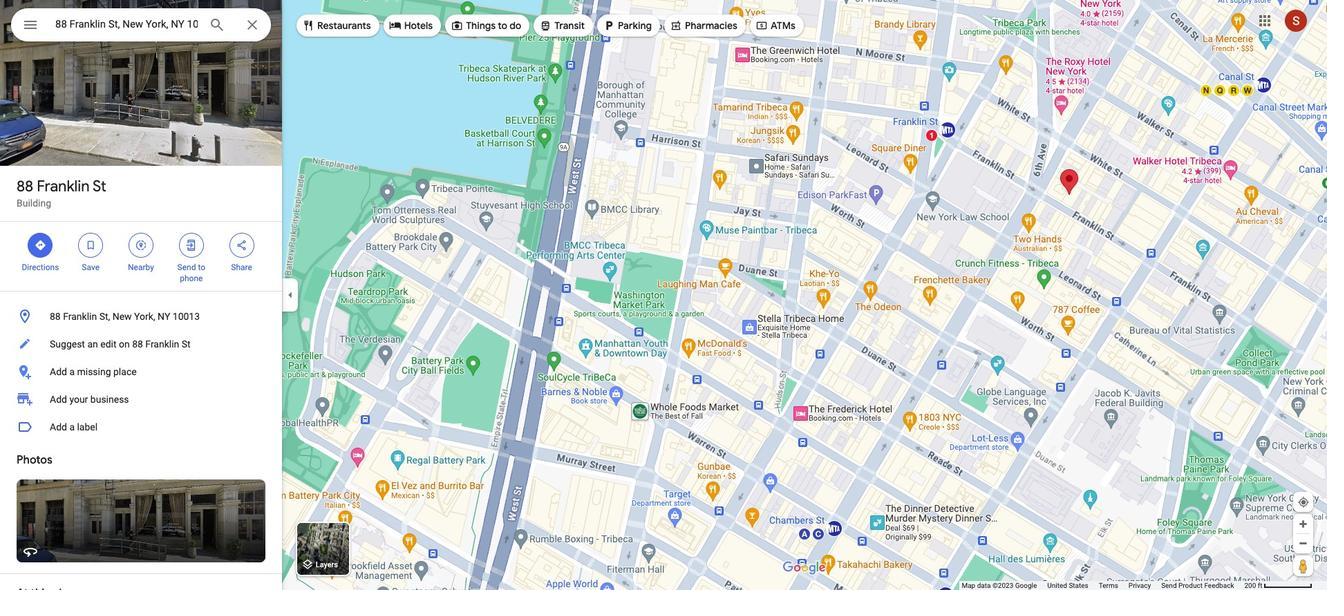 Task type: locate. For each thing, give the bounding box(es) containing it.
None field
[[55, 16, 198, 33]]

0 vertical spatial a
[[69, 366, 75, 378]]

actions for 88 franklin st region
[[0, 222, 282, 291]]

st down 10013
[[182, 339, 191, 350]]

add your business link
[[0, 386, 282, 414]]

footer containing map data ©2023 google
[[962, 582, 1245, 591]]

88 inside 88 franklin st building
[[17, 177, 33, 196]]

st up 
[[93, 177, 106, 196]]

york,
[[134, 311, 155, 322]]

to
[[498, 19, 508, 32], [198, 263, 205, 272]]

add your business
[[50, 394, 129, 405]]

ft
[[1258, 582, 1263, 590]]


[[756, 18, 768, 33]]

 search field
[[11, 8, 271, 44]]

send up the phone
[[177, 263, 196, 272]]

franklin left st,
[[63, 311, 97, 322]]

send inside "send to phone"
[[177, 263, 196, 272]]

2 vertical spatial 88
[[132, 339, 143, 350]]

footer
[[962, 582, 1245, 591]]

88 franklin st, new york, ny 10013
[[50, 311, 200, 322]]

show street view coverage image
[[1294, 556, 1314, 577]]

1 vertical spatial to
[[198, 263, 205, 272]]

franklin
[[37, 177, 90, 196], [63, 311, 97, 322], [145, 339, 179, 350]]

st inside button
[[182, 339, 191, 350]]

1 a from the top
[[69, 366, 75, 378]]

0 vertical spatial send
[[177, 263, 196, 272]]

states
[[1069, 582, 1089, 590]]

send inside button
[[1162, 582, 1177, 590]]

1 horizontal spatial to
[[498, 19, 508, 32]]

1 vertical spatial send
[[1162, 582, 1177, 590]]

1 vertical spatial franklin
[[63, 311, 97, 322]]

1 vertical spatial st
[[182, 339, 191, 350]]

feedback
[[1205, 582, 1235, 590]]

add left label
[[50, 422, 67, 433]]

send for send product feedback
[[1162, 582, 1177, 590]]

a left missing at bottom left
[[69, 366, 75, 378]]


[[540, 18, 552, 33]]

0 vertical spatial add
[[50, 366, 67, 378]]

franklin for st
[[37, 177, 90, 196]]

add left your
[[50, 394, 67, 405]]

st
[[93, 177, 106, 196], [182, 339, 191, 350]]

a inside add a label "button"
[[69, 422, 75, 433]]

ny
[[158, 311, 170, 322]]

do
[[510, 19, 522, 32]]

1 horizontal spatial 88
[[50, 311, 61, 322]]

phone
[[180, 274, 203, 284]]

add inside "button"
[[50, 422, 67, 433]]

suggest an edit on 88 franklin st button
[[0, 331, 282, 358]]

terms
[[1099, 582, 1119, 590]]

0 horizontal spatial to
[[198, 263, 205, 272]]

1 vertical spatial 88
[[50, 311, 61, 322]]

0 vertical spatial 88
[[17, 177, 33, 196]]


[[389, 18, 402, 33]]

pharmacies
[[685, 19, 738, 32]]

send product feedback button
[[1162, 582, 1235, 591]]

united
[[1048, 582, 1068, 590]]

88 for st
[[17, 177, 33, 196]]

a left label
[[69, 422, 75, 433]]


[[185, 238, 198, 253]]

to inside "send to phone"
[[198, 263, 205, 272]]

collapse side panel image
[[283, 288, 298, 303]]

©2023
[[993, 582, 1014, 590]]

a for missing
[[69, 366, 75, 378]]

0 vertical spatial to
[[498, 19, 508, 32]]

0 vertical spatial st
[[93, 177, 106, 196]]

add a missing place
[[50, 366, 137, 378]]

a inside the add a missing place button
[[69, 366, 75, 378]]

to left do
[[498, 19, 508, 32]]

0 horizontal spatial st
[[93, 177, 106, 196]]

send left product
[[1162, 582, 1177, 590]]

88
[[17, 177, 33, 196], [50, 311, 61, 322], [132, 339, 143, 350]]

edit
[[100, 339, 117, 350]]

terms button
[[1099, 582, 1119, 591]]

franklin inside 88 franklin st building
[[37, 177, 90, 196]]

88 right the on
[[132, 339, 143, 350]]

building
[[17, 198, 51, 209]]

map data ©2023 google
[[962, 582, 1037, 590]]

save
[[82, 263, 100, 272]]

to up the phone
[[198, 263, 205, 272]]

share
[[231, 263, 252, 272]]

0 horizontal spatial 88
[[17, 177, 33, 196]]

1 horizontal spatial send
[[1162, 582, 1177, 590]]

2 a from the top
[[69, 422, 75, 433]]

place
[[113, 366, 137, 378]]

st,
[[99, 311, 110, 322]]

1 horizontal spatial st
[[182, 339, 191, 350]]

franklin up building
[[37, 177, 90, 196]]

2 add from the top
[[50, 394, 67, 405]]

1 vertical spatial add
[[50, 394, 67, 405]]

on
[[119, 339, 130, 350]]

2 horizontal spatial 88
[[132, 339, 143, 350]]

privacy
[[1129, 582, 1151, 590]]

add for add a label
[[50, 422, 67, 433]]

to inside  things to do
[[498, 19, 508, 32]]

a
[[69, 366, 75, 378], [69, 422, 75, 433]]

88 up suggest
[[50, 311, 61, 322]]

0 horizontal spatial send
[[177, 263, 196, 272]]

0 vertical spatial franklin
[[37, 177, 90, 196]]

nearby
[[128, 263, 154, 272]]

2 vertical spatial add
[[50, 422, 67, 433]]

add a missing place button
[[0, 358, 282, 386]]

product
[[1179, 582, 1203, 590]]

business
[[90, 394, 129, 405]]

send product feedback
[[1162, 582, 1235, 590]]

3 add from the top
[[50, 422, 67, 433]]

add a label button
[[0, 414, 282, 441]]

send
[[177, 263, 196, 272], [1162, 582, 1177, 590]]

add down suggest
[[50, 366, 67, 378]]

88 up building
[[17, 177, 33, 196]]


[[22, 15, 39, 35]]

add a label
[[50, 422, 98, 433]]

add inside button
[[50, 366, 67, 378]]

franklin down ny
[[145, 339, 179, 350]]

none field inside '88 franklin st, new york, ny 10013' 'field'
[[55, 16, 198, 33]]

 transit
[[540, 18, 585, 33]]

1 add from the top
[[50, 366, 67, 378]]

 pharmacies
[[670, 18, 738, 33]]

add
[[50, 366, 67, 378], [50, 394, 67, 405], [50, 422, 67, 433]]

1 vertical spatial a
[[69, 422, 75, 433]]



Task type: describe. For each thing, give the bounding box(es) containing it.
parking
[[618, 19, 652, 32]]

google
[[1016, 582, 1037, 590]]

2 vertical spatial franklin
[[145, 339, 179, 350]]

google maps element
[[0, 0, 1328, 591]]

photos
[[17, 454, 52, 467]]


[[135, 238, 147, 253]]

88 franklin st, new york, ny 10013 button
[[0, 303, 282, 331]]

88 franklin st main content
[[0, 0, 282, 591]]

franklin for st,
[[63, 311, 97, 322]]

united states
[[1048, 582, 1089, 590]]

add for add a missing place
[[50, 366, 67, 378]]


[[603, 18, 615, 33]]

10013
[[173, 311, 200, 322]]

 things to do
[[451, 18, 522, 33]]

a for label
[[69, 422, 75, 433]]


[[451, 18, 463, 33]]

200
[[1245, 582, 1257, 590]]

restaurants
[[317, 19, 371, 32]]

200 ft
[[1245, 582, 1263, 590]]

88 Franklin St, New York, NY 10013 field
[[11, 8, 271, 41]]

 button
[[11, 8, 50, 44]]

suggest
[[50, 339, 85, 350]]


[[34, 238, 47, 253]]

zoom out image
[[1299, 539, 1309, 549]]

transit
[[555, 19, 585, 32]]


[[302, 18, 315, 33]]

privacy button
[[1129, 582, 1151, 591]]

show your location image
[[1298, 496, 1310, 509]]

88 franklin st building
[[17, 177, 106, 209]]

st inside 88 franklin st building
[[93, 177, 106, 196]]

zoom in image
[[1299, 519, 1309, 530]]

footer inside the google maps element
[[962, 582, 1245, 591]]

 hotels
[[389, 18, 433, 33]]

label
[[77, 422, 98, 433]]

map
[[962, 582, 976, 590]]

send to phone
[[177, 263, 205, 284]]


[[670, 18, 682, 33]]

an
[[87, 339, 98, 350]]

atms
[[771, 19, 796, 32]]

directions
[[22, 263, 59, 272]]

 atms
[[756, 18, 796, 33]]

google account: sheryl atherton  
(sheryl.atherton@adept.ai) image
[[1285, 9, 1308, 32]]

new
[[113, 311, 132, 322]]

united states button
[[1048, 582, 1089, 591]]

200 ft button
[[1245, 582, 1313, 590]]

missing
[[77, 366, 111, 378]]

things
[[466, 19, 496, 32]]

suggest an edit on 88 franklin st
[[50, 339, 191, 350]]

add for add your business
[[50, 394, 67, 405]]

data
[[978, 582, 991, 590]]


[[84, 238, 97, 253]]

 parking
[[603, 18, 652, 33]]

send for send to phone
[[177, 263, 196, 272]]


[[236, 238, 248, 253]]

layers
[[316, 561, 338, 570]]

hotels
[[404, 19, 433, 32]]

 restaurants
[[302, 18, 371, 33]]

your
[[69, 394, 88, 405]]

88 for st,
[[50, 311, 61, 322]]



Task type: vqa. For each thing, say whether or not it's contained in the screenshot.


